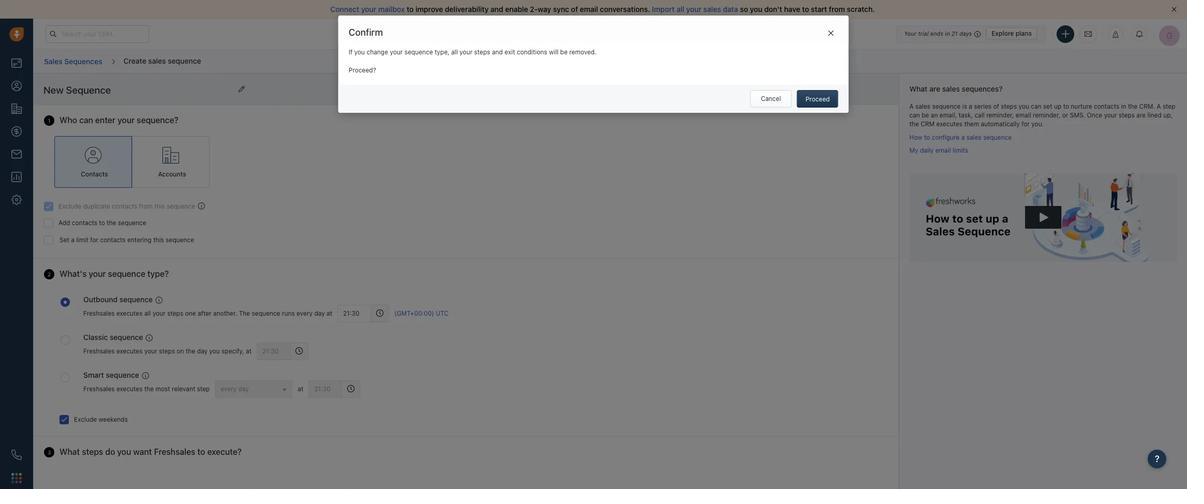 Task type: vqa. For each thing, say whether or not it's contained in the screenshot.
container_WX8MsF4aQZ5i3RN1 image inside the Quotas and Forecasting link
no



Task type: locate. For each thing, give the bounding box(es) containing it.
0 vertical spatial at
[[327, 310, 332, 317]]

2 horizontal spatial a
[[969, 102, 973, 110]]

in
[[945, 30, 950, 37], [1122, 102, 1127, 110]]

1 horizontal spatial day
[[238, 385, 249, 393]]

1 horizontal spatial what
[[910, 84, 928, 93]]

2 a from the left
[[1157, 102, 1161, 110]]

your right once
[[1104, 111, 1117, 119]]

every down specify,
[[221, 385, 237, 393]]

of right sync
[[571, 5, 578, 13]]

to right how
[[924, 133, 930, 141]]

freshsales executes your steps on the day you specify, at
[[83, 347, 252, 355]]

from right the start
[[829, 5, 845, 13]]

data
[[723, 5, 738, 13]]

series
[[974, 102, 992, 110]]

1 vertical spatial be
[[922, 111, 929, 119]]

the
[[1128, 102, 1138, 110], [910, 120, 919, 128], [107, 219, 116, 227], [186, 347, 195, 355], [144, 385, 154, 393]]

in inside a sales sequence is a series of steps you can set up to nurture contacts in the crm. a step can be an email, task, call reminder, email reminder, or sms. once your steps are lined up, the crm executes them automatically for you.
[[1122, 102, 1127, 110]]

0 vertical spatial a
[[969, 102, 973, 110]]

set
[[1044, 102, 1053, 110]]

1 vertical spatial every
[[221, 385, 237, 393]]

to inside a sales sequence is a series of steps you can set up to nurture contacts in the crm. a step can be an email, task, call reminder, email reminder, or sms. once your steps are lined up, the crm executes them automatically for you.
[[1064, 102, 1069, 110]]

None text field
[[43, 81, 234, 99]]

2 vertical spatial all
[[144, 310, 151, 317]]

weekends
[[99, 415, 128, 423]]

automatically
[[981, 120, 1020, 128]]

0 vertical spatial be
[[560, 48, 568, 56]]

can
[[1031, 102, 1042, 110], [910, 111, 920, 119], [79, 116, 93, 125]]

step right "relevant"
[[197, 385, 210, 393]]

0 horizontal spatial of
[[571, 5, 578, 13]]

all
[[677, 5, 685, 13], [451, 48, 458, 56], [144, 310, 151, 317]]

be right will
[[560, 48, 568, 56]]

my daily email limits
[[910, 147, 969, 154]]

1 vertical spatial at
[[246, 347, 252, 355]]

(gmt+00:00)
[[394, 310, 434, 317]]

executes inside a sales sequence is a series of steps you can set up to nurture contacts in the crm. a step can be an email, task, call reminder, email reminder, or sms. once your steps are lined up, the crm executes them automatically for you.
[[937, 120, 963, 128]]

0 vertical spatial from
[[829, 5, 845, 13]]

1 a from the left
[[910, 102, 914, 110]]

day right on
[[197, 347, 208, 355]]

freshsales down smart
[[83, 385, 115, 393]]

crm
[[921, 120, 935, 128]]

0 vertical spatial exclude
[[58, 202, 81, 210]]

at right runs
[[327, 310, 332, 317]]

can left 'an'
[[910, 111, 920, 119]]

a sales sequence is a series of steps you can set up to nurture contacts in the crm. a step can be an email, task, call reminder, email reminder, or sms. once your steps are lined up, the crm executes them automatically for you.
[[910, 102, 1176, 128]]

2 horizontal spatial day
[[314, 310, 325, 317]]

from
[[829, 5, 845, 13], [139, 202, 153, 210]]

for left you.
[[1022, 120, 1030, 128]]

cancel button
[[751, 90, 792, 108]]

1 vertical spatial exclude
[[74, 415, 97, 423]]

an
[[931, 111, 938, 119]]

your
[[361, 5, 377, 13], [686, 5, 702, 13], [390, 48, 403, 56], [460, 48, 473, 56], [1104, 111, 1117, 119], [118, 116, 135, 125], [89, 269, 106, 279], [153, 310, 166, 317], [144, 347, 157, 355]]

to left the start
[[802, 5, 809, 13]]

sequence left type,
[[405, 48, 433, 56]]

what for what are sales sequences?
[[910, 84, 928, 93]]

are up 'an'
[[930, 84, 941, 93]]

1
[[48, 118, 50, 124]]

and
[[491, 5, 503, 13], [492, 48, 503, 56]]

your right enter
[[118, 116, 135, 125]]

reminder, down set
[[1033, 111, 1061, 119]]

relevant
[[172, 385, 195, 393]]

contacts up "add contacts to the sequence"
[[112, 202, 137, 210]]

you.
[[1032, 120, 1044, 128]]

freshsales for classic
[[83, 347, 115, 355]]

your inside a sales sequence is a series of steps you can set up to nurture contacts in the crm. a step can be an email, task, call reminder, email reminder, or sms. once your steps are lined up, the crm executes them automatically for you.
[[1104, 111, 1117, 119]]

if
[[349, 48, 353, 56]]

1 horizontal spatial of
[[994, 102, 1000, 110]]

1 vertical spatial in
[[1122, 102, 1127, 110]]

sequence down exclude duplicate contacts from this sequence
[[118, 219, 146, 227]]

sales inside a sales sequence is a series of steps you can set up to nurture contacts in the crm. a step can be an email, task, call reminder, email reminder, or sms. once your steps are lined up, the crm executes them automatically for you.
[[916, 102, 931, 110]]

0 vertical spatial what
[[910, 84, 928, 93]]

you right if
[[354, 48, 365, 56]]

executes down <span class=" ">sales reps can use this for prospecting and account-based selling e.g. following up with event attendees</span> icon
[[116, 385, 143, 393]]

what for what steps do you want freshsales to execute?
[[60, 447, 80, 456]]

1 vertical spatial email
[[1016, 111, 1032, 119]]

the right on
[[186, 347, 195, 355]]

1 horizontal spatial at
[[298, 385, 304, 393]]

connect your mailbox to improve deliverability and enable 2-way sync of email conversations. import all your sales data so you don't have to start from scratch.
[[330, 5, 875, 13]]

email up automatically
[[1016, 111, 1032, 119]]

0 vertical spatial day
[[314, 310, 325, 317]]

are inside a sales sequence is a series of steps you can set up to nurture contacts in the crm. a step can be an email, task, call reminder, email reminder, or sms. once your steps are lined up, the crm executes them automatically for you.
[[1137, 111, 1146, 119]]

create
[[124, 56, 146, 65]]

step
[[1163, 102, 1176, 110], [197, 385, 210, 393]]

1 vertical spatial what
[[60, 447, 80, 456]]

from up entering
[[139, 202, 153, 210]]

0 horizontal spatial from
[[139, 202, 153, 210]]

0 vertical spatial in
[[945, 30, 950, 37]]

2 vertical spatial email
[[936, 147, 951, 154]]

1 horizontal spatial in
[[1122, 102, 1127, 110]]

0 horizontal spatial every
[[221, 385, 237, 393]]

exclude
[[58, 202, 81, 210], [74, 415, 97, 423]]

the up how
[[910, 120, 919, 128]]

1 horizontal spatial be
[[922, 111, 929, 119]]

0 vertical spatial this
[[154, 202, 165, 210]]

2 vertical spatial day
[[238, 385, 249, 393]]

and left enable
[[491, 5, 503, 13]]

sequence up email,
[[932, 102, 961, 110]]

you
[[750, 5, 763, 13], [354, 48, 365, 56], [1019, 102, 1030, 110], [209, 347, 220, 355], [117, 447, 131, 456]]

this
[[154, 202, 165, 210], [153, 236, 164, 244]]

step inside a sales sequence is a series of steps you can set up to nurture contacts in the crm. a step can be an email, task, call reminder, email reminder, or sms. once your steps are lined up, the crm executes them automatically for you.
[[1163, 102, 1176, 110]]

set a limit for contacts entering this sequence
[[60, 236, 194, 244]]

at right specify,
[[246, 347, 252, 355]]

removed.
[[570, 48, 597, 56]]

a right is
[[969, 102, 973, 110]]

1 vertical spatial and
[[492, 48, 503, 56]]

(gmt+00:00) utc link
[[394, 309, 449, 318]]

of right 'series'
[[994, 102, 1000, 110]]

1 vertical spatial day
[[197, 347, 208, 355]]

sequence right create
[[168, 56, 201, 65]]

1 horizontal spatial a
[[962, 133, 965, 141]]

for right limit at the top of the page
[[90, 236, 98, 244]]

freshsales
[[83, 310, 115, 317], [83, 347, 115, 355], [83, 385, 115, 393], [154, 447, 195, 456]]

daily
[[920, 147, 934, 154]]

reminder, up automatically
[[987, 111, 1014, 119]]

0 vertical spatial every
[[297, 310, 313, 317]]

email right sync
[[580, 5, 598, 13]]

0 horizontal spatial can
[[79, 116, 93, 125]]

proceed?
[[349, 66, 376, 74]]

a right the "set"
[[71, 236, 74, 244]]

so
[[740, 5, 748, 13]]

will
[[549, 48, 559, 56]]

a up lined
[[1157, 102, 1161, 110]]

what up crm
[[910, 84, 928, 93]]

exclude up the add
[[58, 202, 81, 210]]

1 horizontal spatial reminder,
[[1033, 111, 1061, 119]]

reminder,
[[987, 111, 1014, 119], [1033, 111, 1061, 119]]

0 vertical spatial for
[[1022, 120, 1030, 128]]

at right every day button
[[298, 385, 304, 393]]

step up up,
[[1163, 102, 1176, 110]]

in left crm.
[[1122, 102, 1127, 110]]

sales up email,
[[943, 84, 960, 93]]

2 horizontal spatial at
[[327, 310, 332, 317]]

what right 3
[[60, 447, 80, 456]]

0 vertical spatial all
[[677, 5, 685, 13]]

0 vertical spatial step
[[1163, 102, 1176, 110]]

1 vertical spatial are
[[1137, 111, 1146, 119]]

sales
[[44, 57, 62, 66]]

a up how
[[910, 102, 914, 110]]

0 vertical spatial of
[[571, 5, 578, 13]]

0 horizontal spatial a
[[71, 236, 74, 244]]

Search your CRM... text field
[[46, 25, 149, 43]]

can right who
[[79, 116, 93, 125]]

freshsales right want
[[154, 447, 195, 456]]

sales up crm
[[916, 102, 931, 110]]

conversations.
[[600, 5, 650, 13]]

1 vertical spatial all
[[451, 48, 458, 56]]

of
[[571, 5, 578, 13], [994, 102, 1000, 110]]

are down crm.
[[1137, 111, 1146, 119]]

explore
[[992, 30, 1014, 37]]

sequence down automatically
[[984, 133, 1012, 141]]

steps left exit at the top of the page
[[474, 48, 490, 56]]

what
[[910, 84, 928, 93], [60, 447, 80, 456]]

contacts inside a sales sequence is a series of steps you can set up to nurture contacts in the crm. a step can be an email, task, call reminder, email reminder, or sms. once your steps are lined up, the crm executes them automatically for you.
[[1094, 102, 1120, 110]]

2 horizontal spatial email
[[1016, 111, 1032, 119]]

day down specify,
[[238, 385, 249, 393]]

exclude for exclude weekends
[[74, 415, 97, 423]]

all inside confirm dialog
[[451, 48, 458, 56]]

conditions
[[517, 48, 547, 56]]

your right change on the left
[[390, 48, 403, 56]]

who can enter your sequence?
[[60, 116, 178, 125]]

them
[[965, 120, 979, 128]]

sales sequences
[[44, 57, 102, 66]]

exclude left weekends
[[74, 415, 97, 423]]

freshsales for outbound
[[83, 310, 115, 317]]

2 vertical spatial a
[[71, 236, 74, 244]]

0 horizontal spatial step
[[197, 385, 210, 393]]

every
[[297, 310, 313, 317], [221, 385, 237, 393]]

all right import
[[677, 5, 685, 13]]

1 vertical spatial of
[[994, 102, 1000, 110]]

sequence
[[405, 48, 433, 56], [168, 56, 201, 65], [932, 102, 961, 110], [984, 133, 1012, 141], [167, 202, 195, 210], [118, 219, 146, 227], [166, 236, 194, 244], [108, 269, 145, 279], [120, 295, 153, 304], [252, 310, 280, 317], [110, 333, 143, 342], [106, 370, 139, 379]]

2 horizontal spatial can
[[1031, 102, 1042, 110]]

the
[[239, 310, 250, 317]]

1 horizontal spatial step
[[1163, 102, 1176, 110]]

executes down 'classic sequence'
[[116, 347, 143, 355]]

utc
[[436, 310, 449, 317]]

your right what's
[[89, 269, 106, 279]]

sequence inside a sales sequence is a series of steps you can set up to nurture contacts in the crm. a step can be an email, task, call reminder, email reminder, or sms. once your steps are lined up, the crm executes them automatically for you.
[[932, 102, 961, 110]]

every right runs
[[297, 310, 313, 317]]

day
[[314, 310, 325, 317], [197, 347, 208, 355], [238, 385, 249, 393]]

sequence left every contact has a unique email address, so don't worry about duplication. icon at left top
[[167, 202, 195, 210]]

type?
[[147, 269, 169, 279]]

0 horizontal spatial at
[[246, 347, 252, 355]]

0 horizontal spatial a
[[910, 102, 914, 110]]

are
[[930, 84, 941, 93], [1137, 111, 1146, 119]]

sales sequences link
[[43, 53, 103, 69]]

your left mailbox
[[361, 5, 377, 13]]

to right up
[[1064, 102, 1069, 110]]

1 horizontal spatial all
[[451, 48, 458, 56]]

you left specify,
[[209, 347, 220, 355]]

import
[[652, 5, 675, 13]]

executes for classic sequence
[[116, 347, 143, 355]]

days
[[960, 30, 972, 37]]

sequence left <span class=" ">sales reps can use this for weekly check-ins with leads and to run renewal campaigns e.g. renewing a contract</span> icon
[[110, 333, 143, 342]]

0 horizontal spatial in
[[945, 30, 950, 37]]

day right runs
[[314, 310, 325, 317]]

email inside a sales sequence is a series of steps you can set up to nurture contacts in the crm. a step can be an email, task, call reminder, email reminder, or sms. once your steps are lined up, the crm executes them automatically for you.
[[1016, 111, 1032, 119]]

be inside confirm dialog
[[560, 48, 568, 56]]

0 horizontal spatial email
[[580, 5, 598, 13]]

0 horizontal spatial are
[[930, 84, 941, 93]]

all right type,
[[451, 48, 458, 56]]

0 horizontal spatial day
[[197, 347, 208, 355]]

<span class=" ">sales reps can use this for prospecting and account-based selling e.g. following up with event attendees</span> image
[[142, 372, 149, 379]]

1 horizontal spatial a
[[1157, 102, 1161, 110]]

your down <span class=" ">sales reps can use this for weekly check-ins with leads and to run renewal campaigns e.g. renewing a contract</span> icon
[[144, 347, 157, 355]]

have
[[784, 5, 801, 13]]

you inside a sales sequence is a series of steps you can set up to nurture contacts in the crm. a step can be an email, task, call reminder, email reminder, or sms. once your steps are lined up, the crm executes them automatically for you.
[[1019, 102, 1030, 110]]

a up limits
[[962, 133, 965, 141]]

1 horizontal spatial for
[[1022, 120, 1030, 128]]

and inside confirm dialog
[[492, 48, 503, 56]]

steps inside confirm dialog
[[474, 48, 490, 56]]

freshsales down "outbound" on the bottom left
[[83, 310, 115, 317]]

add
[[58, 219, 70, 227]]

executes down email,
[[937, 120, 963, 128]]

want
[[133, 447, 152, 456]]

nurture
[[1071, 102, 1093, 110]]

0 horizontal spatial for
[[90, 236, 98, 244]]

contacts up once
[[1094, 102, 1120, 110]]

up
[[1054, 102, 1062, 110]]

start
[[811, 5, 827, 13]]

you left set
[[1019, 102, 1030, 110]]

and left exit at the top of the page
[[492, 48, 503, 56]]

0 horizontal spatial be
[[560, 48, 568, 56]]

what's new image
[[1112, 31, 1120, 38]]

this right entering
[[153, 236, 164, 244]]

email down configure
[[936, 147, 951, 154]]

in left 21
[[945, 30, 950, 37]]

your right type,
[[460, 48, 473, 56]]

who
[[60, 116, 77, 125]]

be left 'an'
[[922, 111, 929, 119]]

0 horizontal spatial what
[[60, 447, 80, 456]]

0 horizontal spatial reminder,
[[987, 111, 1014, 119]]

another.
[[213, 310, 237, 317]]

day inside every day button
[[238, 385, 249, 393]]

1 horizontal spatial are
[[1137, 111, 1146, 119]]

executes down outbound sequence
[[116, 310, 143, 317]]



Task type: describe. For each thing, give the bounding box(es) containing it.
type,
[[435, 48, 450, 56]]

steps left do
[[82, 447, 103, 456]]

your down the <span class=" ">sales reps can use this for traditional drip campaigns e.g. reengaging with cold prospects</span> icon
[[153, 310, 166, 317]]

how to configure a sales sequence
[[910, 133, 1012, 141]]

sequence up outbound sequence
[[108, 269, 145, 279]]

0 vertical spatial are
[[930, 84, 941, 93]]

0 vertical spatial email
[[580, 5, 598, 13]]

enable
[[505, 5, 528, 13]]

<span class=" ">sales reps can use this for weekly check-ins with leads and to run renewal campaigns e.g. renewing a contract</span> image
[[146, 334, 153, 341]]

proceed button
[[797, 90, 839, 108]]

email,
[[940, 111, 957, 119]]

sms.
[[1070, 111, 1086, 119]]

sales left the data
[[704, 5, 721, 13]]

or
[[1063, 111, 1069, 119]]

on
[[177, 347, 184, 355]]

plans
[[1016, 30, 1032, 37]]

a inside a sales sequence is a series of steps you can set up to nurture contacts in the crm. a step can be an email, task, call reminder, email reminder, or sms. once your steps are lined up, the crm executes them automatically for you.
[[969, 102, 973, 110]]

ends
[[931, 30, 944, 37]]

send email image
[[1085, 29, 1092, 38]]

classic sequence
[[83, 333, 143, 342]]

every day button
[[215, 380, 293, 398]]

my
[[910, 147, 919, 154]]

freshsales for smart
[[83, 385, 115, 393]]

executes for smart sequence
[[116, 385, 143, 393]]

for inside a sales sequence is a series of steps you can set up to nurture contacts in the crm. a step can be an email, task, call reminder, email reminder, or sms. once your steps are lined up, the crm executes them automatically for you.
[[1022, 120, 1030, 128]]

once
[[1087, 111, 1103, 119]]

up,
[[1164, 111, 1173, 119]]

your right import
[[686, 5, 702, 13]]

accounts link
[[132, 136, 210, 188]]

execute?
[[207, 447, 242, 456]]

you inside confirm dialog
[[354, 48, 365, 56]]

import all your sales data link
[[652, 5, 740, 13]]

accounts
[[158, 170, 186, 178]]

1 vertical spatial this
[[153, 236, 164, 244]]

to right mailbox
[[407, 5, 414, 13]]

limits
[[953, 147, 969, 154]]

0 vertical spatial and
[[491, 5, 503, 13]]

improve
[[416, 5, 443, 13]]

<span class=" ">sales reps can use this for traditional drip campaigns e.g. reengaging with cold prospects</span> image
[[155, 297, 163, 304]]

steps left "one"
[[167, 310, 183, 317]]

2 reminder, from the left
[[1033, 111, 1061, 119]]

scratch.
[[847, 5, 875, 13]]

steps left lined
[[1119, 111, 1135, 119]]

1 horizontal spatial can
[[910, 111, 920, 119]]

outbound sequence
[[83, 295, 153, 304]]

trial
[[918, 30, 929, 37]]

1 horizontal spatial every
[[297, 310, 313, 317]]

crm.
[[1140, 102, 1155, 110]]

way
[[538, 5, 551, 13]]

is
[[963, 102, 967, 110]]

proceed
[[806, 95, 830, 103]]

smart sequence
[[83, 370, 139, 379]]

contacts up limit at the top of the page
[[72, 219, 97, 227]]

the left most
[[144, 385, 154, 393]]

sequences
[[64, 57, 102, 66]]

0 horizontal spatial all
[[144, 310, 151, 317]]

explore plans
[[992, 30, 1032, 37]]

to left execute?
[[197, 447, 205, 456]]

you right do
[[117, 447, 131, 456]]

every contact has a unique email address, so don't worry about duplication. image
[[198, 202, 205, 210]]

connect
[[330, 5, 359, 13]]

your trial ends in 21 days
[[904, 30, 972, 37]]

cancel
[[761, 95, 781, 102]]

after
[[198, 310, 212, 317]]

specify,
[[222, 347, 244, 355]]

sequence right the
[[252, 310, 280, 317]]

limit
[[76, 236, 89, 244]]

1 horizontal spatial email
[[936, 147, 951, 154]]

sequence left <span class=" ">sales reps can use this for prospecting and account-based selling e.g. following up with event attendees</span> icon
[[106, 370, 139, 379]]

exit
[[505, 48, 515, 56]]

the left crm.
[[1128, 102, 1138, 110]]

most
[[156, 385, 170, 393]]

what's
[[60, 269, 87, 279]]

2-
[[530, 5, 538, 13]]

add contacts to the sequence
[[58, 219, 146, 227]]

steps up automatically
[[1001, 102, 1017, 110]]

freshworks switcher image
[[11, 473, 22, 483]]

1 vertical spatial a
[[962, 133, 965, 141]]

phone image
[[11, 450, 22, 460]]

explore plans link
[[986, 27, 1038, 40]]

sequence?
[[137, 116, 178, 125]]

contacts down "add contacts to the sequence"
[[100, 236, 126, 244]]

1 vertical spatial from
[[139, 202, 153, 210]]

freshsales executes all your steps one after another. the sequence runs every day at
[[83, 310, 332, 317]]

to down duplicate
[[99, 219, 105, 227]]

what are sales sequences?
[[910, 84, 1003, 93]]

1 horizontal spatial from
[[829, 5, 845, 13]]

freshsales executes the most relevant step
[[83, 385, 210, 393]]

enter
[[95, 116, 115, 125]]

sequence up type?
[[166, 236, 194, 244]]

create sales sequence
[[124, 56, 201, 65]]

(gmt+00:00) utc
[[394, 310, 449, 317]]

deliverability
[[445, 5, 489, 13]]

every inside button
[[221, 385, 237, 393]]

duplicate
[[83, 202, 110, 210]]

1 vertical spatial step
[[197, 385, 210, 393]]

change
[[367, 48, 388, 56]]

steps left on
[[159, 347, 175, 355]]

you right so on the right
[[750, 5, 763, 13]]

contacts link
[[54, 136, 132, 188]]

sequence inside confirm dialog
[[405, 48, 433, 56]]

close image
[[1172, 7, 1177, 12]]

sales down them
[[967, 133, 982, 141]]

21
[[952, 30, 958, 37]]

exclude duplicate contacts from this sequence
[[58, 202, 195, 210]]

2 horizontal spatial all
[[677, 5, 685, 13]]

1 reminder, from the left
[[987, 111, 1014, 119]]

smart
[[83, 370, 104, 379]]

3
[[48, 449, 51, 455]]

1 vertical spatial for
[[90, 236, 98, 244]]

sales right create
[[148, 56, 166, 65]]

sequence left the <span class=" ">sales reps can use this for traditional drip campaigns e.g. reengaging with cold prospects</span> icon
[[120, 295, 153, 304]]

exclude for exclude duplicate contacts from this sequence
[[58, 202, 81, 210]]

2
[[48, 271, 51, 277]]

outbound
[[83, 295, 118, 304]]

be inside a sales sequence is a series of steps you can set up to nurture contacts in the crm. a step can be an email, task, call reminder, email reminder, or sms. once your steps are lined up, the crm executes them automatically for you.
[[922, 111, 929, 119]]

one
[[185, 310, 196, 317]]

don't
[[765, 5, 782, 13]]

configure
[[932, 133, 960, 141]]

sync
[[553, 5, 569, 13]]

how to configure a sales sequence link
[[910, 133, 1012, 141]]

your
[[904, 30, 917, 37]]

the down duplicate
[[107, 219, 116, 227]]

phone element
[[6, 445, 27, 465]]

confirm dialog
[[338, 16, 849, 113]]

what's your sequence type?
[[60, 269, 169, 279]]

call
[[975, 111, 985, 119]]

runs
[[282, 310, 295, 317]]

task,
[[959, 111, 973, 119]]

exclude weekends
[[74, 415, 128, 423]]

2 vertical spatial at
[[298, 385, 304, 393]]

if you change your sequence type, all your steps and exit conditions will be removed.
[[349, 48, 597, 56]]

my daily email limits link
[[910, 147, 969, 154]]

sequences?
[[962, 84, 1003, 93]]

mailbox
[[378, 5, 405, 13]]

set
[[60, 236, 69, 244]]

entering
[[127, 236, 152, 244]]

executes for outbound sequence
[[116, 310, 143, 317]]

of inside a sales sequence is a series of steps you can set up to nurture contacts in the crm. a step can be an email, task, call reminder, email reminder, or sms. once your steps are lined up, the crm executes them automatically for you.
[[994, 102, 1000, 110]]



